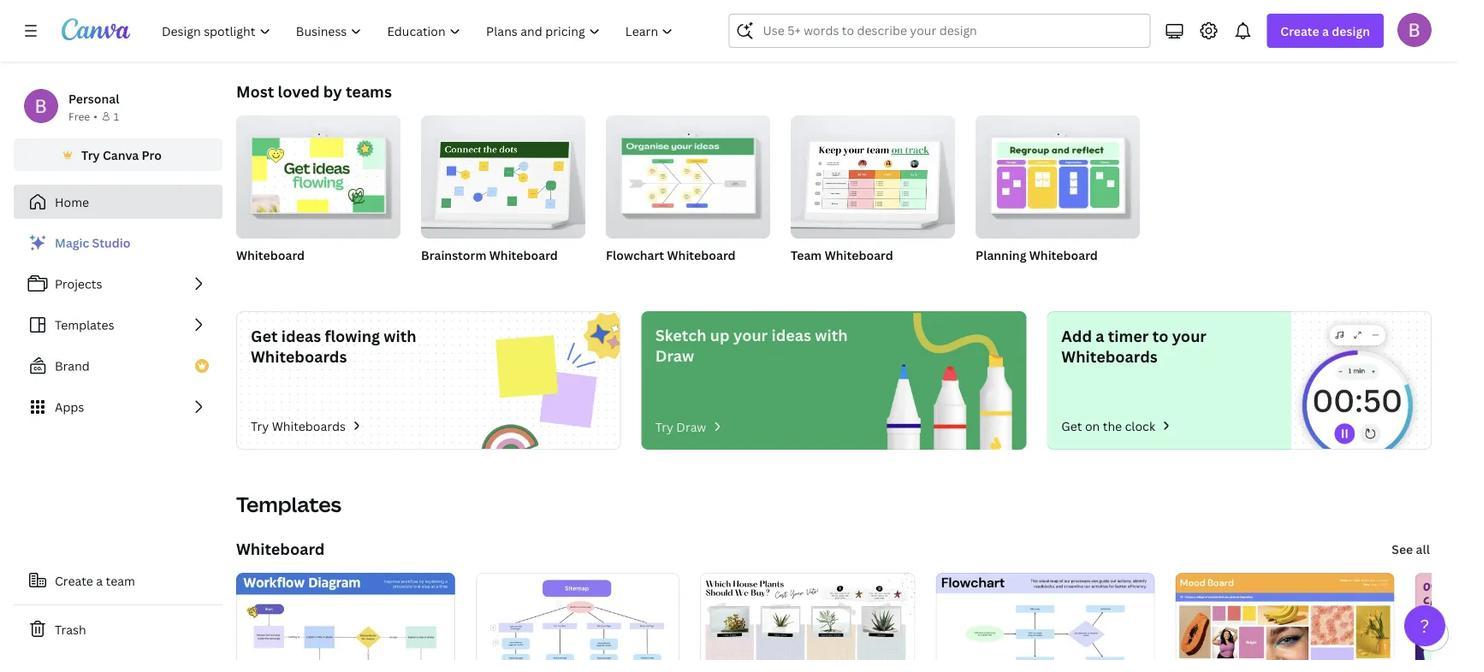 Task type: vqa. For each thing, say whether or not it's contained in the screenshot.
THE JACOB SIMON icon
no



Task type: locate. For each thing, give the bounding box(es) containing it.
0 horizontal spatial try
[[81, 147, 100, 163]]

draw inside "sketch up your ideas with draw"
[[656, 345, 694, 366]]

for you button
[[430, 0, 471, 54]]

ideas right up
[[772, 325, 812, 346]]

on
[[1086, 418, 1100, 435]]

2 group from the left
[[421, 109, 586, 239]]

most
[[236, 81, 274, 102]]

design
[[1333, 23, 1371, 39]]

social media button
[[803, 0, 866, 54]]

get for get ideas flowing with whiteboards
[[251, 326, 278, 347]]

apps
[[55, 399, 84, 416]]

group
[[236, 109, 401, 239], [421, 109, 586, 239], [606, 109, 771, 239], [791, 109, 956, 239], [976, 109, 1140, 239]]

you
[[451, 26, 470, 40]]

timer
[[1109, 326, 1149, 347]]

0 horizontal spatial templates
[[55, 317, 114, 333]]

1 vertical spatial a
[[1096, 326, 1105, 347]]

planning whiteboard
[[976, 247, 1098, 263]]

templates inside list
[[55, 317, 114, 333]]

2 horizontal spatial try
[[656, 419, 674, 435]]

projects
[[55, 276, 102, 292]]

get
[[251, 326, 278, 347], [1062, 418, 1083, 435]]

a inside add a timer to your whiteboards
[[1096, 326, 1105, 347]]

0 horizontal spatial with
[[384, 326, 417, 347]]

a inside dropdown button
[[1323, 23, 1330, 39]]

ideas left 'flowing'
[[281, 326, 321, 347]]

templates down projects
[[55, 317, 114, 333]]

flowchart whiteboard
[[606, 247, 736, 263]]

a inside button
[[96, 573, 103, 589]]

videos
[[913, 26, 947, 40]]

1 horizontal spatial a
[[1096, 326, 1105, 347]]

a for design
[[1323, 23, 1330, 39]]

templates link
[[14, 308, 223, 342]]

2 horizontal spatial a
[[1323, 23, 1330, 39]]

docs
[[534, 26, 559, 40]]

1 horizontal spatial templates
[[236, 491, 342, 519]]

clock
[[1126, 418, 1156, 435]]

pro
[[142, 147, 162, 163]]

ideas inside "sketch up your ideas with draw"
[[772, 325, 812, 346]]

whiteboard group
[[236, 109, 401, 285]]

with
[[815, 325, 848, 346], [384, 326, 417, 347]]

most loved by teams
[[236, 81, 392, 102]]

1 group from the left
[[236, 109, 401, 239]]

list
[[14, 226, 223, 425]]

draw
[[656, 345, 694, 366], [677, 419, 707, 435]]

create left the design
[[1281, 23, 1320, 39]]

a left the team
[[96, 573, 103, 589]]

0 horizontal spatial create
[[55, 573, 93, 589]]

1 horizontal spatial create
[[1281, 23, 1320, 39]]

0 vertical spatial templates
[[55, 317, 114, 333]]

brainstorm whiteboard group
[[421, 109, 586, 285]]

top level navigation element
[[151, 14, 688, 48]]

brainstorm
[[421, 247, 487, 263]]

1 vertical spatial get
[[1062, 418, 1083, 435]]

a left the design
[[1323, 23, 1330, 39]]

planning
[[976, 247, 1027, 263]]

home link
[[14, 185, 223, 219]]

0 horizontal spatial get
[[251, 326, 278, 347]]

team whiteboard
[[791, 247, 894, 263]]

try
[[81, 147, 100, 163], [251, 418, 269, 435], [656, 419, 674, 435]]

create a design button
[[1267, 14, 1384, 48]]

flowchart whiteboard group
[[606, 109, 771, 285]]

see all
[[1392, 542, 1431, 558]]

3 group from the left
[[606, 109, 771, 239]]

get ideas flowing with whiteboards
[[251, 326, 417, 367]]

with inside "sketch up your ideas with draw"
[[815, 325, 848, 346]]

create left the team
[[55, 573, 93, 589]]

4 group from the left
[[791, 109, 956, 239]]

for
[[432, 26, 449, 40]]

1 horizontal spatial with
[[815, 325, 848, 346]]

1 horizontal spatial try
[[251, 418, 269, 435]]

0 vertical spatial draw
[[656, 345, 694, 366]]

add
[[1062, 326, 1093, 347]]

magic studio
[[55, 235, 131, 251]]

2 vertical spatial a
[[96, 573, 103, 589]]

personal
[[68, 90, 119, 107]]

by
[[324, 81, 342, 102]]

create
[[1281, 23, 1320, 39], [55, 573, 93, 589]]

magic
[[55, 235, 89, 251]]

create inside button
[[55, 573, 93, 589]]

try canva pro
[[81, 147, 162, 163]]

None search field
[[729, 14, 1151, 48]]

with right 'flowing'
[[384, 326, 417, 347]]

to
[[1153, 326, 1169, 347]]

projects link
[[14, 267, 223, 301]]

free
[[68, 109, 90, 123]]

your right to
[[1173, 326, 1207, 347]]

a
[[1323, 23, 1330, 39], [1096, 326, 1105, 347], [96, 573, 103, 589]]

loved
[[278, 81, 320, 102]]

sketch
[[656, 325, 707, 346]]

templates up "whiteboard" "link"
[[236, 491, 342, 519]]

0 horizontal spatial a
[[96, 573, 103, 589]]

whiteboards
[[611, 26, 675, 40], [251, 346, 347, 367], [1062, 346, 1158, 367], [272, 418, 346, 435]]

0 horizontal spatial ideas
[[281, 326, 321, 347]]

create a design
[[1281, 23, 1371, 39]]

5 group from the left
[[976, 109, 1140, 239]]

0 vertical spatial get
[[251, 326, 278, 347]]

0 vertical spatial a
[[1323, 23, 1330, 39]]

1 vertical spatial create
[[55, 573, 93, 589]]

brainstorm whiteboard
[[421, 247, 558, 263]]

see all link
[[1391, 533, 1432, 567]]

1 horizontal spatial get
[[1062, 418, 1083, 435]]

ideas
[[772, 325, 812, 346], [281, 326, 321, 347]]

media
[[835, 26, 866, 40]]

? button
[[1405, 606, 1446, 647]]

brand link
[[14, 349, 223, 384]]

up
[[711, 325, 730, 346]]

flowing
[[325, 326, 380, 347]]

bob builder image
[[1398, 13, 1432, 47]]

group for team whiteboard
[[791, 109, 956, 239]]

with down team whiteboard
[[815, 325, 848, 346]]

more
[[1205, 26, 1231, 40]]

group for planning whiteboard
[[976, 109, 1140, 239]]

0 horizontal spatial your
[[734, 325, 768, 346]]

templates
[[55, 317, 114, 333], [236, 491, 342, 519]]

0 vertical spatial create
[[1281, 23, 1320, 39]]

your
[[734, 325, 768, 346], [1173, 326, 1207, 347]]

your right up
[[734, 325, 768, 346]]

a right add
[[1096, 326, 1105, 347]]

Search search field
[[763, 15, 1117, 47]]

create inside dropdown button
[[1281, 23, 1320, 39]]

whiteboard
[[236, 247, 305, 263], [490, 247, 558, 263], [667, 247, 736, 263], [825, 247, 894, 263], [1030, 247, 1098, 263], [236, 539, 325, 560]]

videos button
[[910, 0, 951, 54]]

try draw
[[656, 419, 707, 435]]

get inside get ideas flowing with whiteboards
[[251, 326, 278, 347]]

team
[[791, 247, 822, 263]]

docs button
[[526, 0, 567, 54]]

1 horizontal spatial ideas
[[772, 325, 812, 346]]

1 horizontal spatial your
[[1173, 326, 1207, 347]]

whiteboard for team whiteboard
[[825, 247, 894, 263]]

get on the clock
[[1062, 418, 1156, 435]]



Task type: describe. For each thing, give the bounding box(es) containing it.
group for whiteboard
[[236, 109, 401, 239]]

?
[[1421, 614, 1430, 639]]

whiteboards button
[[611, 0, 675, 54]]

whiteboard inside "group"
[[236, 247, 305, 263]]

apps link
[[14, 390, 223, 425]]

1 vertical spatial templates
[[236, 491, 342, 519]]

try inside "button"
[[81, 147, 100, 163]]

•
[[94, 109, 98, 123]]

create a team button
[[14, 564, 223, 598]]

whiteboard link
[[236, 539, 325, 560]]

team whiteboard group
[[791, 109, 956, 285]]

planning whiteboard group
[[976, 109, 1140, 285]]

trash link
[[14, 613, 223, 647]]

with inside get ideas flowing with whiteboards
[[384, 326, 417, 347]]

free •
[[68, 109, 98, 123]]

team
[[106, 573, 135, 589]]

studio
[[92, 235, 131, 251]]

for you
[[432, 26, 470, 40]]

your inside "sketch up your ideas with draw"
[[734, 325, 768, 346]]

sketch up your ideas with draw
[[656, 325, 848, 366]]

try canva pro button
[[14, 139, 223, 171]]

social
[[803, 26, 833, 40]]

presentations
[[704, 26, 773, 40]]

1
[[114, 109, 119, 123]]

add a timer to your whiteboards
[[1062, 326, 1207, 367]]

your inside add a timer to your whiteboards
[[1173, 326, 1207, 347]]

teams
[[346, 81, 392, 102]]

1 vertical spatial draw
[[677, 419, 707, 435]]

trash
[[55, 622, 86, 638]]

create for create a design
[[1281, 23, 1320, 39]]

create for create a team
[[55, 573, 93, 589]]

more button
[[1197, 0, 1238, 54]]

see
[[1392, 542, 1414, 558]]

group for flowchart whiteboard
[[606, 109, 771, 239]]

social media
[[803, 26, 866, 40]]

a for timer
[[1096, 326, 1105, 347]]

list containing magic studio
[[14, 226, 223, 425]]

canva
[[103, 147, 139, 163]]

presentations button
[[704, 0, 773, 54]]

try for sketch up your ideas with draw
[[656, 419, 674, 435]]

try whiteboards
[[251, 418, 346, 435]]

group for brainstorm whiteboard
[[421, 109, 586, 239]]

flowchart
[[606, 247, 665, 263]]

home
[[55, 194, 89, 210]]

whiteboards inside get ideas flowing with whiteboards
[[251, 346, 347, 367]]

brand
[[55, 358, 90, 375]]

whiteboards inside add a timer to your whiteboards
[[1062, 346, 1158, 367]]

get for get on the clock
[[1062, 418, 1083, 435]]

ideas inside get ideas flowing with whiteboards
[[281, 326, 321, 347]]

whiteboard for flowchart whiteboard
[[667, 247, 736, 263]]

a for team
[[96, 573, 103, 589]]

whiteboard for planning whiteboard
[[1030, 247, 1098, 263]]

magic studio link
[[14, 226, 223, 260]]

try for get ideas flowing with whiteboards
[[251, 418, 269, 435]]

all
[[1417, 542, 1431, 558]]

whiteboard for brainstorm whiteboard
[[490, 247, 558, 263]]

the
[[1103, 418, 1123, 435]]

create a team
[[55, 573, 135, 589]]



